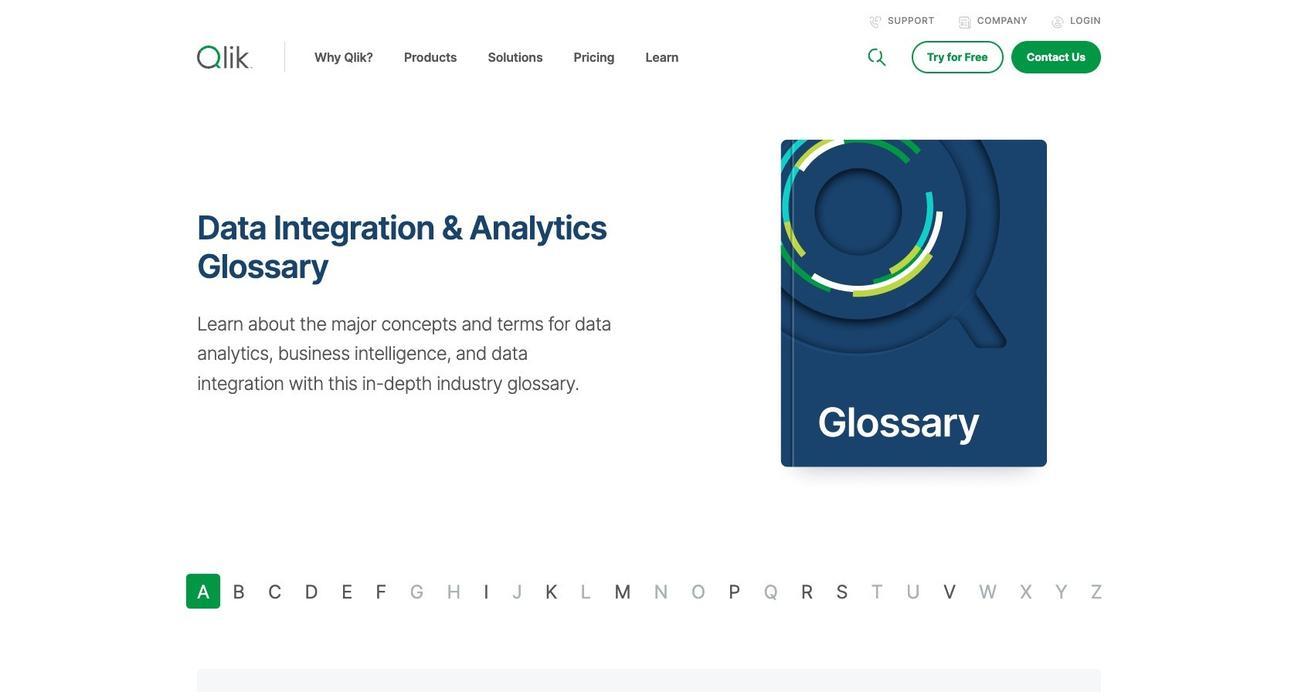 Task type: locate. For each thing, give the bounding box(es) containing it.
login image
[[1052, 16, 1064, 29]]

company image
[[959, 16, 971, 29]]

qlik image
[[197, 46, 253, 69]]

support image
[[869, 16, 882, 29]]



Task type: describe. For each thing, give the bounding box(es) containing it.
data integration & analytics glossary - hero image image
[[661, 91, 1205, 516]]



